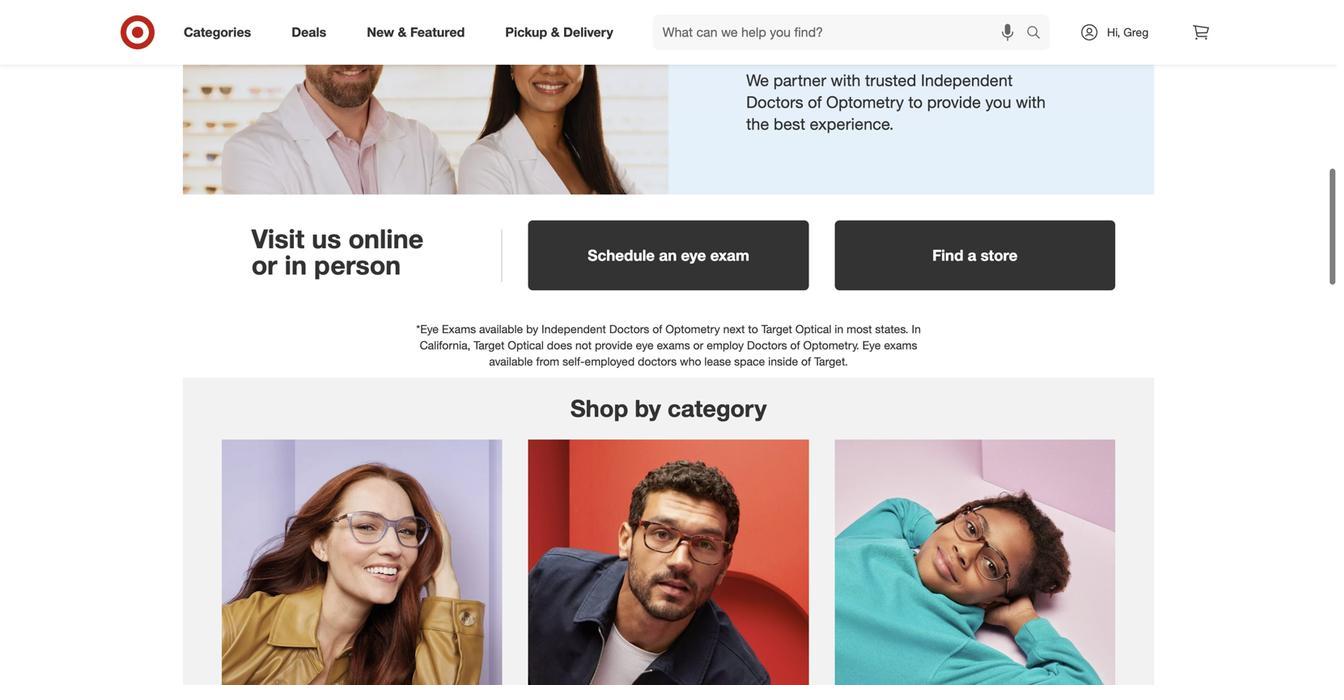 Task type: describe. For each thing, give the bounding box(es) containing it.
target.
[[814, 355, 848, 369]]

we
[[746, 71, 769, 90]]

next
[[723, 322, 745, 336]]

hi,
[[1107, 25, 1120, 39]]

independent inside *eye exams available by independent doctors of optometry next to target optical in most states. in california, target optical does not provide eye exams or employ doctors of optometry. eye exams available from self-employed doctors who lease space inside of target.
[[541, 322, 606, 336]]

1 vertical spatial the
[[746, 114, 769, 134]]

eye inside *eye exams available by independent doctors of optometry next to target optical in most states. in california, target optical does not provide eye exams or employ doctors of optometry. eye exams available from self-employed doctors who lease space inside of target.
[[636, 338, 654, 353]]

most
[[847, 322, 872, 336]]

whole
[[746, 27, 831, 63]]

deals
[[292, 24, 326, 40]]

1 vertical spatial doctors
[[609, 322, 649, 336]]

in inside *eye exams available by independent doctors of optometry next to target optical in most states. in california, target optical does not provide eye exams or employ doctors of optometry. eye exams available from self-employed doctors who lease space inside of target.
[[835, 322, 843, 336]]

does
[[547, 338, 572, 353]]

0 vertical spatial eye
[[681, 246, 706, 265]]

who
[[680, 355, 701, 369]]

optometry inside *eye exams available by independent doctors of optometry next to target optical in most states. in california, target optical does not provide eye exams or employ doctors of optometry. eye exams available from self-employed doctors who lease space inside of target.
[[665, 322, 720, 336]]

inside
[[768, 355, 798, 369]]

1 horizontal spatial target
[[761, 322, 792, 336]]

new & featured link
[[353, 15, 485, 50]]

to inside *eye exams available by independent doctors of optometry next to target optical in most states. in california, target optical does not provide eye exams or employ doctors of optometry. eye exams available from self-employed doctors who lease space inside of target.
[[748, 322, 758, 336]]

& for new
[[398, 24, 407, 40]]

What can we help you find? suggestions appear below search field
[[653, 15, 1030, 50]]

online
[[348, 223, 423, 255]]

for
[[906, 0, 945, 33]]

pickup
[[505, 24, 547, 40]]

0 vertical spatial available
[[479, 322, 523, 336]]

from
[[536, 355, 559, 369]]

*eye
[[416, 322, 439, 336]]

you
[[985, 92, 1011, 112]]

doctors inside eye exams for the whole family we partner with trusted independent doctors of optometry to provide you with the best experience.
[[746, 92, 803, 112]]

categories
[[184, 24, 251, 40]]

search
[[1019, 26, 1058, 42]]

schedule
[[588, 246, 655, 265]]

find
[[932, 246, 963, 265]]

employed
[[585, 355, 635, 369]]

lease
[[704, 355, 731, 369]]

1 horizontal spatial optical
[[795, 322, 831, 336]]

of inside eye exams for the whole family we partner with trusted independent doctors of optometry to provide you with the best experience.
[[808, 92, 822, 112]]

provide inside eye exams for the whole family we partner with trusted independent doctors of optometry to provide you with the best experience.
[[927, 92, 981, 112]]

1 vertical spatial available
[[489, 355, 533, 369]]

experience.
[[810, 114, 894, 134]]

a
[[968, 246, 976, 265]]

exams down states.
[[884, 338, 917, 353]]

self-
[[563, 355, 585, 369]]

exams up doctors
[[657, 338, 690, 353]]

schedule an eye exam
[[588, 246, 749, 265]]

doctors
[[638, 355, 677, 369]]

eye inside *eye exams available by independent doctors of optometry next to target optical in most states. in california, target optical does not provide eye exams or employ doctors of optometry. eye exams available from self-employed doctors who lease space inside of target.
[[862, 338, 881, 353]]

optometry inside eye exams for the whole family we partner with trusted independent doctors of optometry to provide you with the best experience.
[[826, 92, 904, 112]]

exam
[[710, 246, 749, 265]]

search button
[[1019, 15, 1058, 53]]

person
[[314, 249, 401, 281]]

category
[[668, 394, 767, 423]]

space
[[734, 355, 765, 369]]

of up inside at the bottom right of the page
[[790, 338, 800, 353]]



Task type: locate. For each thing, give the bounding box(es) containing it.
independent up you
[[921, 71, 1013, 90]]

&
[[398, 24, 407, 40], [551, 24, 560, 40]]

optometry
[[826, 92, 904, 112], [665, 322, 720, 336]]

visit
[[252, 223, 304, 255]]

& for pickup
[[551, 24, 560, 40]]

0 vertical spatial with
[[831, 71, 861, 90]]

provide up 'employed'
[[595, 338, 633, 353]]

0 vertical spatial the
[[953, 0, 998, 33]]

exams
[[442, 322, 476, 336]]

shop by category
[[570, 394, 767, 423]]

doctors up 'employed'
[[609, 322, 649, 336]]

1 horizontal spatial eye
[[681, 246, 706, 265]]

optometry up 'experience.'
[[826, 92, 904, 112]]

best
[[774, 114, 805, 134]]

0 vertical spatial eye
[[746, 0, 797, 33]]

optical
[[795, 322, 831, 336], [508, 338, 544, 353]]

of down partner
[[808, 92, 822, 112]]

states.
[[875, 322, 908, 336]]

store
[[981, 246, 1018, 265]]

eye down most
[[862, 338, 881, 353]]

schedule an eye exam link
[[515, 208, 822, 300]]

1 vertical spatial with
[[1016, 92, 1046, 112]]

1 vertical spatial or
[[693, 338, 703, 353]]

to down trusted
[[908, 92, 923, 112]]

1 vertical spatial by
[[635, 394, 661, 423]]

or
[[252, 249, 277, 281], [693, 338, 703, 353]]

independent inside eye exams for the whole family we partner with trusted independent doctors of optometry to provide you with the best experience.
[[921, 71, 1013, 90]]

available right exams
[[479, 322, 523, 336]]

0 vertical spatial to
[[908, 92, 923, 112]]

in inside visit us online or in person
[[285, 249, 307, 281]]

or up who
[[693, 338, 703, 353]]

0 horizontal spatial eye
[[746, 0, 797, 33]]

1 horizontal spatial optometry
[[826, 92, 904, 112]]

an
[[659, 246, 677, 265]]

1 horizontal spatial independent
[[921, 71, 1013, 90]]

new
[[367, 24, 394, 40]]

0 horizontal spatial eye
[[636, 338, 654, 353]]

1 horizontal spatial with
[[1016, 92, 1046, 112]]

1 horizontal spatial by
[[635, 394, 661, 423]]

deals link
[[278, 15, 347, 50]]

eye right an
[[681, 246, 706, 265]]

doctors
[[746, 92, 803, 112], [609, 322, 649, 336], [747, 338, 787, 353]]

with right you
[[1016, 92, 1046, 112]]

0 vertical spatial optical
[[795, 322, 831, 336]]

0 horizontal spatial the
[[746, 114, 769, 134]]

2 vertical spatial doctors
[[747, 338, 787, 353]]

0 horizontal spatial by
[[526, 322, 538, 336]]

1 vertical spatial in
[[835, 322, 843, 336]]

to
[[908, 92, 923, 112], [748, 322, 758, 336]]

or inside *eye exams available by independent doctors of optometry next to target optical in most states. in california, target optical does not provide eye exams or employ doctors of optometry. eye exams available from self-employed doctors who lease space inside of target.
[[693, 338, 703, 353]]

0 horizontal spatial with
[[831, 71, 861, 90]]

target
[[761, 322, 792, 336], [474, 338, 505, 353]]

not
[[575, 338, 592, 353]]

0 horizontal spatial to
[[748, 322, 758, 336]]

in up optometry.
[[835, 322, 843, 336]]

of right inside at the bottom right of the page
[[801, 355, 811, 369]]

0 horizontal spatial target
[[474, 338, 505, 353]]

featured
[[410, 24, 465, 40]]

exams inside eye exams for the whole family we partner with trusted independent doctors of optometry to provide you with the best experience.
[[805, 0, 898, 33]]

eye exams for the whole family we partner with trusted independent doctors of optometry to provide you with the best experience.
[[746, 0, 1046, 134]]

0 horizontal spatial or
[[252, 249, 277, 281]]

employ
[[707, 338, 744, 353]]

delivery
[[563, 24, 613, 40]]

eye inside eye exams for the whole family we partner with trusted independent doctors of optometry to provide you with the best experience.
[[746, 0, 797, 33]]

hi, greg
[[1107, 25, 1149, 39]]

exams left for
[[805, 0, 898, 33]]

to right next
[[748, 322, 758, 336]]

new & featured
[[367, 24, 465, 40]]

0 horizontal spatial independent
[[541, 322, 606, 336]]

1 horizontal spatial in
[[835, 322, 843, 336]]

1 vertical spatial optometry
[[665, 322, 720, 336]]

find a store link
[[822, 208, 1128, 300]]

1 horizontal spatial or
[[693, 338, 703, 353]]

to inside eye exams for the whole family we partner with trusted independent doctors of optometry to provide you with the best experience.
[[908, 92, 923, 112]]

in left 'us'
[[285, 249, 307, 281]]

optical up from
[[508, 338, 544, 353]]

eye up doctors
[[636, 338, 654, 353]]

family
[[839, 27, 923, 63]]

0 horizontal spatial provide
[[595, 338, 633, 353]]

available
[[479, 322, 523, 336], [489, 355, 533, 369]]

target up inside at the bottom right of the page
[[761, 322, 792, 336]]

us
[[312, 223, 341, 255]]

eye up we
[[746, 0, 797, 33]]

1 vertical spatial eye
[[636, 338, 654, 353]]

1 vertical spatial eye
[[862, 338, 881, 353]]

0 vertical spatial by
[[526, 322, 538, 336]]

the left the best
[[746, 114, 769, 134]]

pickup & delivery link
[[492, 15, 633, 50]]

& right new at the top of the page
[[398, 24, 407, 40]]

provide left you
[[927, 92, 981, 112]]

0 vertical spatial in
[[285, 249, 307, 281]]

1 horizontal spatial the
[[953, 0, 998, 33]]

partner
[[773, 71, 826, 90]]

1 horizontal spatial provide
[[927, 92, 981, 112]]

independent
[[921, 71, 1013, 90], [541, 322, 606, 336]]

find a store
[[932, 246, 1018, 265]]

1 vertical spatial independent
[[541, 322, 606, 336]]

greg
[[1123, 25, 1149, 39]]

0 horizontal spatial in
[[285, 249, 307, 281]]

the
[[953, 0, 998, 33], [746, 114, 769, 134]]

1 vertical spatial to
[[748, 322, 758, 336]]

1 horizontal spatial to
[[908, 92, 923, 112]]

0 vertical spatial or
[[252, 249, 277, 281]]

optometry up who
[[665, 322, 720, 336]]

of up doctors
[[652, 322, 662, 336]]

optical up optometry.
[[795, 322, 831, 336]]

exams
[[805, 0, 898, 33], [657, 338, 690, 353], [884, 338, 917, 353]]

trusted
[[865, 71, 916, 90]]

pickup & delivery
[[505, 24, 613, 40]]

by down doctors
[[635, 394, 661, 423]]

*eye exams available by independent doctors of optometry next to target optical in most states. in california, target optical does not provide eye exams or employ doctors of optometry. eye exams available from self-employed doctors who lease space inside of target.
[[416, 322, 921, 369]]

1 vertical spatial optical
[[508, 338, 544, 353]]

or left 'us'
[[252, 249, 277, 281]]

2 & from the left
[[551, 24, 560, 40]]

available left from
[[489, 355, 533, 369]]

doctors up inside at the bottom right of the page
[[747, 338, 787, 353]]

0 horizontal spatial optometry
[[665, 322, 720, 336]]

shop
[[570, 394, 628, 423]]

& right pickup
[[551, 24, 560, 40]]

by
[[526, 322, 538, 336], [635, 394, 661, 423]]

0 vertical spatial independent
[[921, 71, 1013, 90]]

by up from
[[526, 322, 538, 336]]

in
[[912, 322, 921, 336]]

1 horizontal spatial eye
[[862, 338, 881, 353]]

0 vertical spatial doctors
[[746, 92, 803, 112]]

provide
[[927, 92, 981, 112], [595, 338, 633, 353]]

1 horizontal spatial &
[[551, 24, 560, 40]]

target down exams
[[474, 338, 505, 353]]

with up 'experience.'
[[831, 71, 861, 90]]

0 vertical spatial provide
[[927, 92, 981, 112]]

1 vertical spatial provide
[[595, 338, 633, 353]]

of
[[808, 92, 822, 112], [652, 322, 662, 336], [790, 338, 800, 353], [801, 355, 811, 369]]

1 vertical spatial target
[[474, 338, 505, 353]]

eye
[[746, 0, 797, 33], [862, 338, 881, 353]]

by inside *eye exams available by independent doctors of optometry next to target optical in most states. in california, target optical does not provide eye exams or employ doctors of optometry. eye exams available from self-employed doctors who lease space inside of target.
[[526, 322, 538, 336]]

optometry.
[[803, 338, 859, 353]]

0 horizontal spatial optical
[[508, 338, 544, 353]]

california,
[[420, 338, 470, 353]]

0 vertical spatial optometry
[[826, 92, 904, 112]]

0 horizontal spatial &
[[398, 24, 407, 40]]

categories link
[[170, 15, 271, 50]]

in
[[285, 249, 307, 281], [835, 322, 843, 336]]

1 & from the left
[[398, 24, 407, 40]]

0 vertical spatial target
[[761, 322, 792, 336]]

visit us online or in person
[[252, 223, 423, 281]]

doctors up the best
[[746, 92, 803, 112]]

or inside visit us online or in person
[[252, 249, 277, 281]]

eye
[[681, 246, 706, 265], [636, 338, 654, 353]]

provide inside *eye exams available by independent doctors of optometry next to target optical in most states. in california, target optical does not provide eye exams or employ doctors of optometry. eye exams available from self-employed doctors who lease space inside of target.
[[595, 338, 633, 353]]

with
[[831, 71, 861, 90], [1016, 92, 1046, 112]]

independent up not
[[541, 322, 606, 336]]

the right for
[[953, 0, 998, 33]]



Task type: vqa. For each thing, say whether or not it's contained in the screenshot.
Game inside $19.99 WHAT DO YOU MEME? FAMILY EDITION GAME SPONSORED
no



